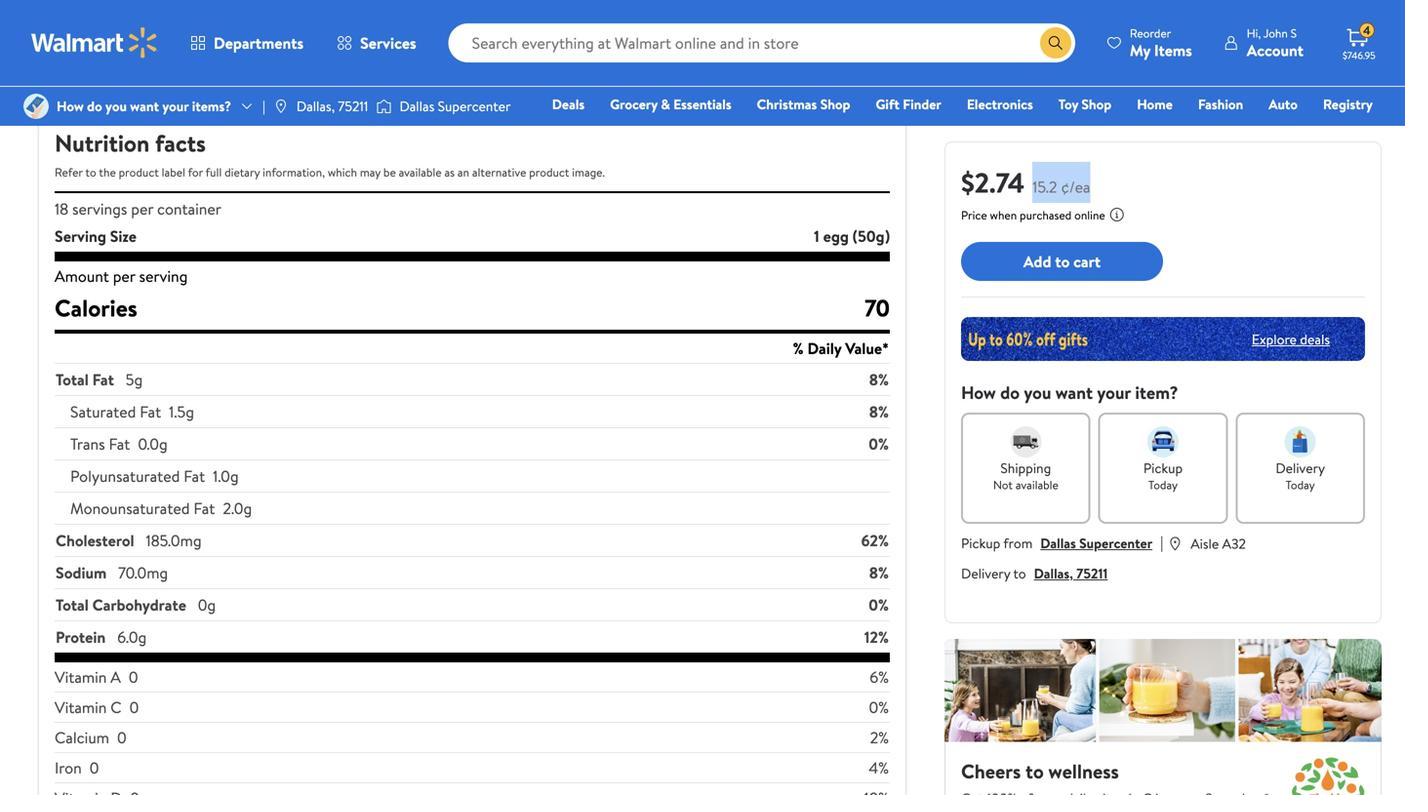 Task type: describe. For each thing, give the bounding box(es) containing it.
intent image for delivery image
[[1285, 426, 1316, 458]]

toy shop
[[1058, 95, 1112, 114]]

explore
[[1252, 330, 1297, 349]]

serving size
[[55, 225, 137, 247]]

available inside the nutrition facts refer to the product label for full dietary information, which may be available as an alternative product image.
[[399, 164, 442, 181]]

you for how do you want your items?
[[105, 97, 127, 116]]

grocery
[[610, 95, 658, 114]]

per
[[131, 198, 153, 220]]

nutrition information image
[[882, 75, 906, 99]]

christmas shop link
[[748, 94, 859, 115]]

vitamin c 0
[[55, 697, 139, 718]]

value*
[[845, 338, 889, 359]]

total for total fat
[[56, 369, 89, 390]]

trans fat 0.0g
[[70, 433, 168, 455]]

do for how do you want your item?
[[1000, 381, 1020, 405]]

serving
[[139, 265, 188, 287]]

calories
[[55, 292, 137, 324]]

full
[[206, 164, 222, 181]]

nutrition for information
[[39, 68, 101, 90]]

price when purchased online
[[961, 207, 1105, 223]]

0 horizontal spatial 75211
[[338, 97, 368, 116]]

price
[[961, 207, 987, 223]]

not
[[993, 477, 1013, 493]]

electronics link
[[958, 94, 1042, 115]]

image.
[[572, 164, 605, 181]]

6.0g
[[117, 626, 147, 648]]

 image for how do you want your items?
[[23, 94, 49, 119]]

departments
[[214, 32, 304, 54]]

today for pickup
[[1148, 477, 1178, 493]]

hi,
[[1247, 25, 1261, 41]]

how for how do you want your items?
[[57, 97, 84, 116]]

5g
[[126, 369, 143, 390]]

registry
[[1323, 95, 1373, 114]]

shop for toy shop
[[1082, 95, 1112, 114]]

item
[[135, 1, 182, 34]]

label
[[162, 164, 185, 181]]

1 vertical spatial 75211
[[1077, 564, 1108, 583]]

2.0g
[[223, 498, 252, 519]]

% daily value*
[[793, 338, 889, 359]]

electronics
[[967, 95, 1033, 114]]

dallas, 75211
[[296, 97, 368, 116]]

as
[[444, 164, 455, 181]]

cart
[[1073, 251, 1101, 272]]

shipping not available
[[993, 459, 1059, 493]]

delivery today
[[1276, 459, 1325, 493]]

¢/ea
[[1061, 176, 1090, 198]]

amount
[[55, 265, 109, 287]]

fat for saturated
[[140, 401, 161, 423]]

0 horizontal spatial |
[[262, 97, 265, 116]]

8% for 70.0mg
[[869, 562, 889, 584]]

pickup for pickup from dallas supercenter |
[[961, 534, 1000, 553]]

calcium 0
[[55, 727, 127, 748]]

0 vertical spatial dallas,
[[296, 97, 335, 116]]

0g
[[198, 594, 216, 616]]

dallas inside pickup from dallas supercenter |
[[1040, 534, 1076, 553]]

christmas shop
[[757, 95, 850, 114]]

vitamin for vitamin c 0
[[55, 697, 107, 718]]

1.0g
[[213, 465, 239, 487]]

total fat
[[56, 369, 114, 390]]

1 product from the left
[[119, 164, 159, 181]]

0% for vitamin c 0
[[869, 697, 889, 718]]

$2.74 15.2 ¢/ea
[[961, 163, 1090, 201]]

search icon image
[[1048, 35, 1063, 51]]

iron
[[55, 757, 82, 779]]

delivery for to
[[961, 564, 1010, 583]]

which
[[328, 164, 357, 181]]

this
[[92, 1, 130, 34]]

deals
[[552, 95, 585, 114]]

grocery & essentials
[[610, 95, 731, 114]]

may
[[360, 164, 381, 181]]

fashion link
[[1189, 94, 1252, 115]]

explore deals
[[1252, 330, 1330, 349]]

1 horizontal spatial |
[[1160, 532, 1163, 553]]

add to cart button
[[961, 242, 1163, 281]]

iron 0
[[55, 757, 99, 779]]

4
[[1363, 22, 1371, 39]]

an
[[458, 164, 469, 181]]

fashion
[[1198, 95, 1243, 114]]

supercenter inside pickup from dallas supercenter |
[[1079, 534, 1152, 553]]

delivery to dallas, 75211
[[961, 564, 1108, 583]]

pickup for pickup today
[[1143, 459, 1183, 478]]

you for how do you want your item?
[[1024, 381, 1051, 405]]

15.2
[[1033, 176, 1057, 198]]

deals
[[1300, 330, 1330, 349]]

servings
[[72, 198, 127, 220]]

debit
[[1256, 122, 1289, 141]]

0 right iron
[[90, 757, 99, 779]]

intent image for shipping image
[[1010, 426, 1041, 458]]

how do you want your item?
[[961, 381, 1178, 405]]

how do you want your items?
[[57, 97, 231, 116]]

intent image for pickup image
[[1147, 426, 1179, 458]]

4%
[[869, 757, 889, 779]]

a32
[[1222, 534, 1246, 553]]

auto link
[[1260, 94, 1307, 115]]

up to sixty percent off deals. shop now. image
[[961, 317, 1365, 361]]

$2.74
[[961, 163, 1025, 201]]

0 right c
[[129, 697, 139, 718]]

trans
[[70, 433, 105, 455]]

a
[[111, 666, 121, 688]]

62%
[[861, 530, 889, 551]]

available inside shipping not available
[[1016, 477, 1059, 493]]

facts
[[155, 127, 206, 160]]

0% for trans fat 0.0g
[[869, 433, 889, 455]]

calcium
[[55, 727, 109, 748]]

dallas supercenter
[[400, 97, 511, 116]]

walmart+ link
[[1306, 121, 1382, 142]]

0 horizontal spatial supercenter
[[438, 97, 511, 116]]

your for items?
[[162, 97, 189, 116]]

auto
[[1269, 95, 1298, 114]]

when
[[990, 207, 1017, 223]]

nutrition information
[[39, 68, 184, 90]]

essentials
[[673, 95, 731, 114]]

dallas, 75211 button
[[1034, 564, 1108, 583]]



Task type: locate. For each thing, give the bounding box(es) containing it.
$746.95
[[1343, 49, 1376, 62]]

your for item?
[[1097, 381, 1131, 405]]

1 8% from the top
[[869, 369, 889, 390]]

0 vertical spatial 75211
[[338, 97, 368, 116]]

to for add to cart
[[1055, 251, 1070, 272]]

dallas, down pickup from dallas supercenter |
[[1034, 564, 1073, 583]]

nutrition facts refer to the product label for full dietary information, which may be available as an alternative product image.
[[55, 127, 605, 181]]

fat left 2.0g
[[194, 498, 215, 519]]

pickup today
[[1143, 459, 1183, 493]]

1 vertical spatial pickup
[[961, 534, 1000, 553]]

1 egg (50g)
[[814, 225, 890, 247]]

1 vertical spatial |
[[1160, 532, 1163, 553]]

0 vertical spatial delivery
[[1276, 459, 1325, 478]]

fat left 5g
[[92, 369, 114, 390]]

|
[[262, 97, 265, 116], [1160, 532, 1163, 553]]

0% up 12%
[[869, 594, 889, 616]]

want
[[130, 97, 159, 116], [1056, 381, 1093, 405]]

0 vertical spatial 0%
[[869, 433, 889, 455]]

0 horizontal spatial your
[[162, 97, 189, 116]]

add
[[1023, 251, 1051, 272]]

 image down nutrition information
[[23, 94, 49, 119]]

0 vertical spatial your
[[162, 97, 189, 116]]

supercenter up 'dallas, 75211' button
[[1079, 534, 1152, 553]]

185.0mg
[[146, 530, 202, 551]]

1 horizontal spatial dallas
[[1040, 534, 1076, 553]]

70
[[865, 292, 890, 324]]

1 horizontal spatial today
[[1286, 477, 1315, 493]]

pickup from dallas supercenter |
[[961, 532, 1163, 553]]

gift finder link
[[867, 94, 950, 115]]

1 0% from the top
[[869, 433, 889, 455]]

0 horizontal spatial delivery
[[961, 564, 1010, 583]]

0 vertical spatial to
[[85, 164, 96, 181]]

8% for 5g
[[869, 369, 889, 390]]

pickup down intent image for pickup
[[1143, 459, 1183, 478]]

registry one debit
[[1223, 95, 1373, 141]]

1 vertical spatial dallas
[[1040, 534, 1076, 553]]

today inside delivery today
[[1286, 477, 1315, 493]]

 image
[[23, 94, 49, 119], [376, 97, 392, 116]]

0 horizontal spatial today
[[1148, 477, 1178, 493]]

vitamin for vitamin a 0
[[55, 666, 107, 688]]

1
[[814, 225, 819, 247]]

fat for polyunsaturated
[[184, 465, 205, 487]]

1 vertical spatial how
[[961, 381, 996, 405]]

today
[[1148, 477, 1178, 493], [1286, 477, 1315, 493]]

70.0mg
[[118, 562, 168, 584]]

dallas up 'dallas, 75211' button
[[1040, 534, 1076, 553]]

daily
[[807, 338, 842, 359]]

my
[[1130, 40, 1150, 61]]

1 horizontal spatial want
[[1056, 381, 1093, 405]]

total carbohydrate
[[56, 594, 186, 616]]

1 horizontal spatial available
[[1016, 477, 1059, 493]]

polyunsaturated fat 1.0g
[[70, 465, 239, 487]]

product right the
[[119, 164, 159, 181]]

s
[[1291, 25, 1297, 41]]

0 vertical spatial do
[[87, 97, 102, 116]]

| right the items?
[[262, 97, 265, 116]]

pickup inside pickup from dallas supercenter |
[[961, 534, 1000, 553]]

| left aisle at the bottom right of page
[[1160, 532, 1163, 553]]

1 vertical spatial 0%
[[869, 594, 889, 616]]

0 horizontal spatial do
[[87, 97, 102, 116]]

1 horizontal spatial shop
[[1082, 95, 1112, 114]]

today for delivery
[[1286, 477, 1315, 493]]

0 vertical spatial nutrition
[[39, 68, 101, 90]]

do up intent image for shipping
[[1000, 381, 1020, 405]]

reorder
[[1130, 25, 1171, 41]]

to left cart
[[1055, 251, 1070, 272]]

nutrition inside the nutrition facts refer to the product label for full dietary information, which may be available as an alternative product image.
[[55, 127, 150, 160]]

 image
[[273, 99, 289, 114]]

2 vertical spatial 0%
[[869, 697, 889, 718]]

1 vertical spatial available
[[1016, 477, 1059, 493]]

1 vertical spatial dallas,
[[1034, 564, 1073, 583]]

1 shop from the left
[[820, 95, 850, 114]]

do for how do you want your items?
[[87, 97, 102, 116]]

2 total from the top
[[56, 594, 89, 616]]

want for items?
[[130, 97, 159, 116]]

walmart image
[[31, 27, 158, 59]]

1 horizontal spatial your
[[1097, 381, 1131, 405]]

1 vertical spatial total
[[56, 594, 89, 616]]

 image for dallas supercenter
[[376, 97, 392, 116]]

how up not at the right bottom of the page
[[961, 381, 996, 405]]

be
[[383, 164, 396, 181]]

0 horizontal spatial product
[[119, 164, 159, 181]]

vitamin up calcium
[[55, 697, 107, 718]]

one
[[1223, 122, 1253, 141]]

legal information image
[[1109, 207, 1125, 222]]

your left the items?
[[162, 97, 189, 116]]

how down nutrition information
[[57, 97, 84, 116]]

aisle
[[1191, 534, 1219, 553]]

0 vertical spatial total
[[56, 369, 89, 390]]

2 vertical spatial to
[[1013, 564, 1026, 583]]

1 vertical spatial nutrition
[[55, 127, 150, 160]]

available
[[399, 164, 442, 181], [1016, 477, 1059, 493]]

available right not at the right bottom of the page
[[1016, 477, 1059, 493]]

toy
[[1058, 95, 1078, 114]]

1 vertical spatial do
[[1000, 381, 1020, 405]]

finder
[[903, 95, 941, 114]]

dallas
[[400, 97, 435, 116], [1040, 534, 1076, 553]]

add to cart
[[1023, 251, 1101, 272]]

0 vertical spatial vitamin
[[55, 666, 107, 688]]

75211 up the nutrition facts refer to the product label for full dietary information, which may be available as an alternative product image.
[[338, 97, 368, 116]]

1 horizontal spatial product
[[529, 164, 569, 181]]

services button
[[320, 20, 433, 66]]

delivery down 'intent image for delivery'
[[1276, 459, 1325, 478]]

0 horizontal spatial pickup
[[961, 534, 1000, 553]]

2 shop from the left
[[1082, 95, 1112, 114]]

0 horizontal spatial available
[[399, 164, 442, 181]]

0 vertical spatial how
[[57, 97, 84, 116]]

container
[[157, 198, 221, 220]]

product left image.
[[529, 164, 569, 181]]

supercenter
[[438, 97, 511, 116], [1079, 534, 1152, 553]]

0 horizontal spatial to
[[85, 164, 96, 181]]

0 vertical spatial |
[[262, 97, 265, 116]]

2 0% from the top
[[869, 594, 889, 616]]

0% down 6%
[[869, 697, 889, 718]]

delivery down from
[[961, 564, 1010, 583]]

18
[[55, 198, 68, 220]]

today down intent image for pickup
[[1148, 477, 1178, 493]]

1 vertical spatial your
[[1097, 381, 1131, 405]]

alternative
[[472, 164, 526, 181]]

shop right christmas
[[820, 95, 850, 114]]

0 horizontal spatial  image
[[23, 94, 49, 119]]

1 total from the top
[[56, 369, 89, 390]]

0
[[129, 666, 138, 688], [129, 697, 139, 718], [117, 727, 127, 748], [90, 757, 99, 779]]

0 vertical spatial dallas
[[400, 97, 435, 116]]

fat for total
[[92, 369, 114, 390]]

shop for christmas shop
[[820, 95, 850, 114]]

cholesterol
[[56, 530, 134, 551]]

Search search field
[[448, 23, 1075, 62]]

12%
[[864, 626, 889, 648]]

1 vertical spatial supercenter
[[1079, 534, 1152, 553]]

today down 'intent image for delivery'
[[1286, 477, 1315, 493]]

2 today from the left
[[1286, 477, 1315, 493]]

0 vertical spatial available
[[399, 164, 442, 181]]

nutrition
[[39, 68, 101, 90], [55, 127, 150, 160]]

1 horizontal spatial how
[[961, 381, 996, 405]]

egg
[[823, 225, 849, 247]]

delivery for today
[[1276, 459, 1325, 478]]

to for delivery to dallas, 75211
[[1013, 564, 1026, 583]]

do down nutrition information
[[87, 97, 102, 116]]

2 product from the left
[[529, 164, 569, 181]]

dallas, up the nutrition facts refer to the product label for full dietary information, which may be available as an alternative product image.
[[296, 97, 335, 116]]

2 8% from the top
[[869, 401, 889, 423]]

1 vertical spatial want
[[1056, 381, 1093, 405]]

0 horizontal spatial dallas
[[400, 97, 435, 116]]

0 down c
[[117, 727, 127, 748]]

0%
[[869, 433, 889, 455], [869, 594, 889, 616], [869, 697, 889, 718]]

0 horizontal spatial shop
[[820, 95, 850, 114]]

supercenter up an
[[438, 97, 511, 116]]

1 horizontal spatial delivery
[[1276, 459, 1325, 478]]

0 vertical spatial you
[[105, 97, 127, 116]]

1 vertical spatial to
[[1055, 251, 1070, 272]]

size
[[110, 225, 137, 247]]

75211 down 'dallas supercenter' button
[[1077, 564, 1108, 583]]

0 right a at the bottom left
[[129, 666, 138, 688]]

0 vertical spatial want
[[130, 97, 159, 116]]

want for item?
[[1056, 381, 1093, 405]]

to inside the nutrition facts refer to the product label for full dietary information, which may be available as an alternative product image.
[[85, 164, 96, 181]]

0 horizontal spatial dallas,
[[296, 97, 335, 116]]

1 vertical spatial 8%
[[869, 401, 889, 423]]

total up protein
[[56, 594, 89, 616]]

dallas supercenter button
[[1040, 534, 1152, 553]]

1 horizontal spatial 75211
[[1077, 564, 1108, 583]]

2%
[[870, 727, 889, 748]]

shop right toy
[[1082, 95, 1112, 114]]

1 horizontal spatial do
[[1000, 381, 1020, 405]]

fat right trans
[[109, 433, 130, 455]]

registry link
[[1314, 94, 1382, 115]]

pickup left from
[[961, 534, 1000, 553]]

nutrition up the
[[55, 127, 150, 160]]

2 vitamin from the top
[[55, 697, 107, 718]]

total for total carbohydrate
[[56, 594, 89, 616]]

1 vertical spatial you
[[1024, 381, 1051, 405]]

0 horizontal spatial want
[[130, 97, 159, 116]]

1 horizontal spatial you
[[1024, 381, 1051, 405]]

1 horizontal spatial to
[[1013, 564, 1026, 583]]

total up saturated in the left bottom of the page
[[56, 369, 89, 390]]

1 horizontal spatial  image
[[376, 97, 392, 116]]

1 today from the left
[[1148, 477, 1178, 493]]

christmas
[[757, 95, 817, 114]]

home
[[1137, 95, 1173, 114]]

0 vertical spatial 8%
[[869, 369, 889, 390]]

1 horizontal spatial pickup
[[1143, 459, 1183, 478]]

saturated
[[70, 401, 136, 423]]

do
[[87, 97, 102, 116], [1000, 381, 1020, 405]]

2 vertical spatial 8%
[[869, 562, 889, 584]]

vitamin up vitamin c 0 on the bottom of the page
[[55, 666, 107, 688]]

you
[[105, 97, 127, 116], [1024, 381, 1051, 405]]

want down the 'information'
[[130, 97, 159, 116]]

fat for monounsaturated
[[194, 498, 215, 519]]

1 horizontal spatial dallas,
[[1034, 564, 1073, 583]]

how for how do you want your item?
[[961, 381, 996, 405]]

you up intent image for shipping
[[1024, 381, 1051, 405]]

1 vitamin from the top
[[55, 666, 107, 688]]

to left the
[[85, 164, 96, 181]]

1 vertical spatial vitamin
[[55, 697, 107, 718]]

dietary
[[225, 164, 260, 181]]

monounsaturated
[[70, 498, 190, 519]]

you down nutrition information
[[105, 97, 127, 116]]

today inside pickup today
[[1148, 477, 1178, 493]]

8%
[[869, 369, 889, 390], [869, 401, 889, 423], [869, 562, 889, 584]]

available left the as in the top of the page
[[399, 164, 442, 181]]

0 vertical spatial pickup
[[1143, 459, 1183, 478]]

items
[[1154, 40, 1192, 61]]

services
[[360, 32, 416, 54]]

c
[[111, 697, 122, 718]]

 image right dallas, 75211
[[376, 97, 392, 116]]

1 horizontal spatial supercenter
[[1079, 534, 1152, 553]]

75211
[[338, 97, 368, 116], [1077, 564, 1108, 583]]

grocery & essentials link
[[601, 94, 740, 115]]

&
[[661, 95, 670, 114]]

aisle a32
[[1191, 534, 1246, 553]]

explore deals link
[[1244, 322, 1338, 356]]

to down from
[[1013, 564, 1026, 583]]

your
[[162, 97, 189, 116], [1097, 381, 1131, 405]]

fat for trans
[[109, 433, 130, 455]]

to inside button
[[1055, 251, 1070, 272]]

1 vertical spatial delivery
[[961, 564, 1010, 583]]

from
[[1003, 534, 1033, 553]]

deals link
[[543, 94, 593, 115]]

your left item? on the right
[[1097, 381, 1131, 405]]

product
[[119, 164, 159, 181], [529, 164, 569, 181]]

nutrition down walmart image
[[39, 68, 101, 90]]

protein
[[56, 626, 106, 648]]

3 8% from the top
[[869, 562, 889, 584]]

0% down value*
[[869, 433, 889, 455]]

0 horizontal spatial how
[[57, 97, 84, 116]]

3 0% from the top
[[869, 697, 889, 718]]

Walmart Site-Wide search field
[[448, 23, 1075, 62]]

want left item? on the right
[[1056, 381, 1093, 405]]

fat left 1.5g
[[140, 401, 161, 423]]

nutrition for facts
[[55, 127, 150, 160]]

one debit link
[[1215, 121, 1298, 142]]

2 horizontal spatial to
[[1055, 251, 1070, 272]]

fat left 1.0g
[[184, 465, 205, 487]]

0 horizontal spatial you
[[105, 97, 127, 116]]

dallas down services
[[400, 97, 435, 116]]

0 vertical spatial supercenter
[[438, 97, 511, 116]]



Task type: vqa. For each thing, say whether or not it's contained in the screenshot.


